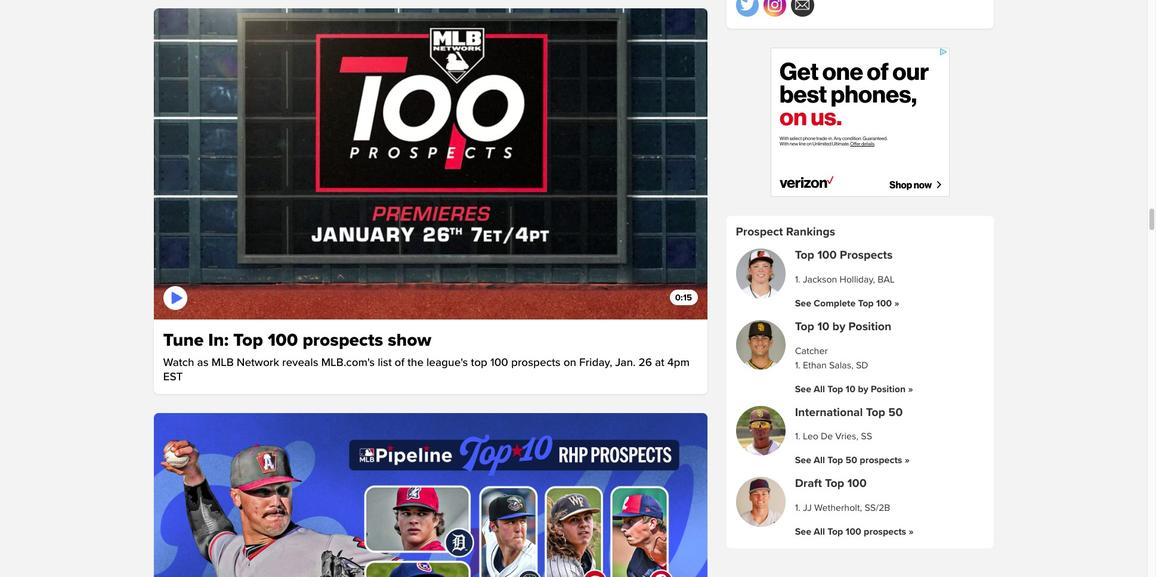 Task type: locate. For each thing, give the bounding box(es) containing it.
»
[[895, 298, 900, 310], [909, 384, 914, 396], [905, 455, 910, 467], [909, 527, 914, 539]]

4 1. from the top
[[795, 503, 801, 515]]

prospects down ss/2b
[[864, 527, 907, 539]]

10
[[818, 320, 830, 334], [846, 384, 856, 396]]

by down complete
[[833, 320, 846, 334]]

position
[[849, 320, 892, 334], [871, 384, 906, 396]]

0:15 link
[[154, 8, 708, 320]]

by down the sd
[[858, 384, 869, 396]]

all down the wetherholt,
[[814, 527, 825, 539]]

1 all from the top
[[814, 384, 825, 396]]

1 1. from the top
[[795, 274, 801, 286]]

2 all from the top
[[814, 455, 825, 467]]

twitter image
[[740, 0, 755, 12]]

top down 'holliday,'
[[858, 298, 874, 310]]

see down ethan
[[795, 384, 812, 396]]

50
[[889, 406, 903, 420], [846, 455, 858, 467]]

email image
[[796, 0, 810, 12]]

prospects up mlb.com's
[[303, 330, 383, 352]]

prospects for see all top 50 prospects »
[[860, 455, 903, 467]]

prospect rankings
[[736, 225, 836, 239]]

1 horizontal spatial 50
[[889, 406, 903, 420]]

1 horizontal spatial 10
[[846, 384, 856, 396]]

1. left leo
[[795, 431, 801, 443]]

1. left ethan
[[795, 360, 801, 372]]

draft
[[795, 477, 822, 492]]

3 1. from the top
[[795, 431, 801, 443]]

0 vertical spatial by
[[833, 320, 846, 334]]

1 vertical spatial position
[[871, 384, 906, 396]]

sd
[[856, 360, 869, 372]]

0 vertical spatial all
[[814, 384, 825, 396]]

see for draft top 100
[[795, 527, 812, 539]]

50 down see all top 10 by position »
[[889, 406, 903, 420]]

26
[[639, 356, 652, 370]]

top
[[471, 356, 488, 370]]

ethan
[[803, 360, 827, 372]]

all down ethan
[[814, 384, 825, 396]]

top up network
[[233, 330, 263, 352]]

50 down vries,
[[846, 455, 858, 467]]

mlb.com's
[[321, 356, 375, 370]]

10 down complete
[[818, 320, 830, 334]]

bal
[[878, 274, 895, 286]]

1 vertical spatial 50
[[846, 455, 858, 467]]

0:15
[[675, 293, 692, 303]]

as
[[197, 356, 209, 370]]

2 1. from the top
[[795, 360, 801, 372]]

1 vertical spatial by
[[858, 384, 869, 396]]

3 see from the top
[[795, 455, 812, 467]]

top up "draft top 100"
[[828, 455, 844, 467]]

10 up 'international top 50'
[[846, 384, 856, 396]]

friday,
[[580, 356, 613, 370]]

1 see from the top
[[795, 298, 812, 310]]

0 horizontal spatial 10
[[818, 320, 830, 334]]

network
[[237, 356, 279, 370]]

100
[[818, 249, 837, 263], [877, 298, 892, 310], [268, 330, 298, 352], [490, 356, 508, 370], [848, 477, 867, 492], [846, 527, 862, 539]]

see for international top 50
[[795, 455, 812, 467]]

top up international
[[828, 384, 844, 396]]

position up 'international top 50'
[[871, 384, 906, 396]]

tune
[[163, 330, 204, 352]]

complete
[[814, 298, 856, 310]]

1. left jackson
[[795, 274, 801, 286]]

top up the wetherholt,
[[825, 477, 845, 492]]

prospects
[[303, 330, 383, 352], [511, 356, 561, 370], [860, 455, 903, 467], [864, 527, 907, 539]]

all down de
[[814, 455, 825, 467]]

1 vertical spatial all
[[814, 455, 825, 467]]

see all top 100 prospects »
[[795, 527, 914, 539]]

jj
[[803, 503, 812, 515]]

see down jj
[[795, 527, 812, 539]]

wetherholt,
[[815, 503, 863, 515]]

de
[[821, 431, 833, 443]]

top
[[795, 249, 815, 263], [858, 298, 874, 310], [795, 320, 815, 334], [233, 330, 263, 352], [828, 384, 844, 396], [866, 406, 886, 420], [828, 455, 844, 467], [825, 477, 845, 492], [828, 527, 844, 539]]

ss
[[861, 431, 873, 443]]

see up draft
[[795, 455, 812, 467]]

in:
[[208, 330, 229, 352]]

instagram image
[[768, 0, 782, 12]]

all
[[814, 384, 825, 396], [814, 455, 825, 467], [814, 527, 825, 539]]

prospects down ss
[[860, 455, 903, 467]]

top up ss
[[866, 406, 886, 420]]

see all top 100 prospects » link
[[795, 527, 914, 539]]

see complete top 100 »
[[795, 298, 900, 310]]

100 up reveals
[[268, 330, 298, 352]]

1. left jj
[[795, 503, 801, 515]]

1 vertical spatial 10
[[846, 384, 856, 396]]

watch
[[163, 356, 194, 370]]

see
[[795, 298, 812, 310], [795, 384, 812, 396], [795, 455, 812, 467], [795, 527, 812, 539]]

2 see from the top
[[795, 384, 812, 396]]

0 vertical spatial position
[[849, 320, 892, 334]]

1. jj wetherholt, ss/2b
[[795, 503, 891, 515]]

1. for top 100 prospects
[[795, 274, 801, 286]]

catcher 1. ethan salas, sd
[[795, 346, 869, 372]]

ss/2b
[[865, 503, 891, 515]]

vries,
[[836, 431, 859, 443]]

100 up jackson
[[818, 249, 837, 263]]

see all top 50 prospects »
[[795, 455, 910, 467]]

1.
[[795, 274, 801, 286], [795, 360, 801, 372], [795, 431, 801, 443], [795, 503, 801, 515]]

2 vertical spatial all
[[814, 527, 825, 539]]

rankings
[[786, 225, 836, 239]]

by
[[833, 320, 846, 334], [858, 384, 869, 396]]

see all top 50 prospects » link
[[795, 455, 910, 467]]

position down see complete top 100 » at the bottom of the page
[[849, 320, 892, 334]]

3 all from the top
[[814, 527, 825, 539]]

mlb
[[212, 356, 234, 370]]

reveals
[[282, 356, 318, 370]]

show
[[388, 330, 432, 352]]

4 see from the top
[[795, 527, 812, 539]]

prospect
[[736, 225, 783, 239]]

1. inside catcher 1. ethan salas, sd
[[795, 360, 801, 372]]

0 vertical spatial 10
[[818, 320, 830, 334]]

see down jackson
[[795, 298, 812, 310]]

prospects
[[840, 249, 893, 263]]



Task type: vqa. For each thing, say whether or not it's contained in the screenshot.
3rd See from the top
yes



Task type: describe. For each thing, give the bounding box(es) containing it.
0 vertical spatial 50
[[889, 406, 903, 420]]

see all top 10 by position » link
[[795, 384, 914, 396]]

1. for international top 50
[[795, 431, 801, 443]]

of
[[395, 356, 405, 370]]

all for draft
[[814, 527, 825, 539]]

draft top 100
[[795, 477, 867, 492]]

the
[[408, 356, 424, 370]]

0 horizontal spatial by
[[833, 320, 846, 334]]

top up catcher
[[795, 320, 815, 334]]

league's
[[427, 356, 468, 370]]

salas,
[[829, 360, 854, 372]]

0 horizontal spatial 50
[[846, 455, 858, 467]]

1. leo de vries, ss
[[795, 431, 873, 443]]

100 down 1. jj wetherholt, ss/2b
[[846, 527, 862, 539]]

prospects left on on the left bottom of the page
[[511, 356, 561, 370]]

jan.
[[615, 356, 636, 370]]

tune in: top 100 prospects show link
[[163, 330, 698, 352]]

at
[[655, 356, 665, 370]]

est
[[163, 371, 183, 384]]

100 down bal
[[877, 298, 892, 310]]

see all top 10 by position »
[[795, 384, 914, 396]]

all for international
[[814, 455, 825, 467]]

leo
[[803, 431, 819, 443]]

advertisement element
[[771, 48, 950, 197]]

list
[[378, 356, 392, 370]]

100 right top
[[490, 356, 508, 370]]

tune in: top 100 prospects show image
[[154, 8, 708, 320]]

all for top
[[814, 384, 825, 396]]

100 down see all top 50 prospects » 'link'
[[848, 477, 867, 492]]

top 10 rhp prospects for 2024 image
[[154, 414, 708, 578]]

prospects for see all top 100 prospects »
[[864, 527, 907, 539]]

international top 50
[[795, 406, 903, 420]]

see complete top 100 » link
[[795, 298, 900, 310]]

tune in: top 100 prospects show watch as mlb network reveals mlb.com's list of the league's top 100 prospects on friday, jan. 26 at 4pm est
[[163, 330, 690, 384]]

top down rankings
[[795, 249, 815, 263]]

see for top 100 prospects
[[795, 298, 812, 310]]

top 10 by position
[[795, 320, 892, 334]]

jackson
[[803, 274, 838, 286]]

top down the wetherholt,
[[828, 527, 844, 539]]

1 horizontal spatial by
[[858, 384, 869, 396]]

4pm
[[668, 356, 690, 370]]

1. jackson holliday, bal
[[795, 274, 895, 286]]

international
[[795, 406, 863, 420]]

1. for draft top 100
[[795, 503, 801, 515]]

on
[[564, 356, 577, 370]]

top 100 prospects
[[795, 249, 893, 263]]

see for top 10 by position
[[795, 384, 812, 396]]

top inside tune in: top 100 prospects show watch as mlb network reveals mlb.com's list of the league's top 100 prospects on friday, jan. 26 at 4pm est
[[233, 330, 263, 352]]

prospects for tune in: top 100 prospects show watch as mlb network reveals mlb.com's list of the league's top 100 prospects on friday, jan. 26 at 4pm est
[[303, 330, 383, 352]]

holliday,
[[840, 274, 876, 286]]

catcher
[[795, 346, 828, 357]]



